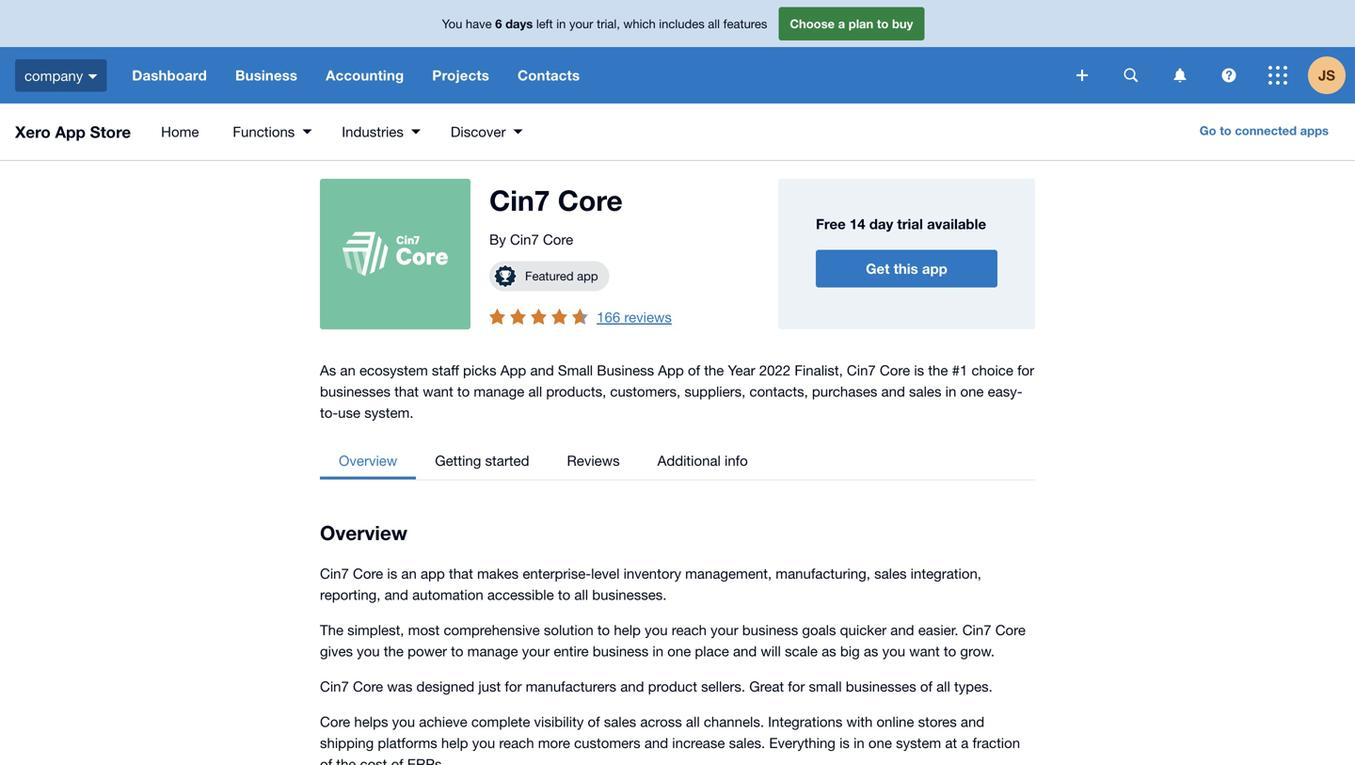 Task type: locate. For each thing, give the bounding box(es) containing it.
core left #1
[[880, 362, 910, 378]]

menu
[[142, 104, 538, 160]]

one down #1
[[960, 383, 984, 400]]

help down achieve on the left
[[441, 735, 468, 751]]

your up 'place'
[[711, 622, 738, 638]]

for up easy-
[[1018, 362, 1035, 378]]

integration,
[[911, 565, 982, 582]]

want inside as an ecosystem staff picks app and small business app of the year 2022 finalist, cin7 core is the #1 choice for businesses that want to manage all products, customers, suppliers, contacts, purchases and sales in one easy- to-use system.
[[423, 383, 453, 400]]

0 vertical spatial manage
[[474, 383, 525, 400]]

system.
[[364, 404, 414, 421]]

and
[[530, 362, 554, 378], [881, 383, 905, 400], [385, 586, 408, 603], [891, 622, 914, 638], [733, 643, 757, 659], [620, 678, 644, 695], [961, 713, 985, 730], [645, 735, 668, 751]]

year
[[728, 362, 755, 378]]

1 horizontal spatial help
[[614, 622, 641, 638]]

cin7 inside the simplest, most comprehensive solution to help you reach your business goals quicker and easier. cin7 core gives you the power to manage your entire business in one place and will scale as big as you want to grow.
[[963, 622, 992, 638]]

cin7 right by
[[510, 231, 539, 248]]

app right xero
[[55, 122, 86, 141]]

an up the automation
[[401, 565, 417, 582]]

core right easier.
[[996, 622, 1026, 638]]

and left the will
[[733, 643, 757, 659]]

for right 'just'
[[505, 678, 522, 695]]

overview up "reporting,"
[[320, 521, 408, 544]]

2 vertical spatial sales
[[604, 713, 636, 730]]

and left easier.
[[891, 622, 914, 638]]

dashboard link
[[118, 47, 221, 104]]

one inside the simplest, most comprehensive solution to help you reach your business goals quicker and easier. cin7 core gives you the power to manage your entire business in one place and will scale as big as you want to grow.
[[668, 643, 691, 659]]

2 as from the left
[[864, 643, 879, 659]]

0 horizontal spatial svg image
[[88, 74, 97, 79]]

1 vertical spatial sales
[[874, 565, 907, 582]]

to right go
[[1220, 123, 1232, 138]]

businesses up online
[[846, 678, 916, 695]]

1 vertical spatial reach
[[499, 735, 534, 751]]

2 vertical spatial one
[[869, 735, 892, 751]]

overview
[[339, 452, 397, 469], [320, 521, 408, 544]]

to
[[877, 16, 889, 31], [1220, 123, 1232, 138], [457, 383, 470, 400], [558, 586, 571, 603], [598, 622, 610, 638], [451, 643, 464, 659], [944, 643, 956, 659]]

0 horizontal spatial svg image
[[1077, 70, 1088, 81]]

sales left easy-
[[909, 383, 942, 400]]

manage down comprehensive
[[467, 643, 518, 659]]

reach up 'place'
[[672, 622, 707, 638]]

0 horizontal spatial business
[[593, 643, 649, 659]]

0 horizontal spatial app
[[421, 565, 445, 582]]

cin7 core is an app that makes enterprise-level inventory management, manufacturing, sales integration, reporting, and automation accessible to all businesses.
[[320, 565, 982, 603]]

2 horizontal spatial app
[[658, 362, 684, 378]]

0 vertical spatial a
[[838, 16, 845, 31]]

all down enterprise-
[[574, 586, 588, 603]]

tree
[[320, 442, 767, 480]]

businesses.
[[592, 586, 667, 603]]

your
[[569, 16, 593, 31], [711, 622, 738, 638], [522, 643, 550, 659]]

the down shipping in the left of the page
[[336, 756, 356, 765]]

getting started button
[[416, 442, 548, 480]]

business
[[742, 622, 798, 638], [593, 643, 649, 659]]

cin7 core was designed just for manufacturers and product sellers. great for small businesses of all types.
[[320, 678, 993, 695]]

you up platforms
[[392, 713, 415, 730]]

manufacturers
[[526, 678, 617, 695]]

0 vertical spatial help
[[614, 622, 641, 638]]

get
[[866, 260, 890, 277]]

0 horizontal spatial want
[[423, 383, 453, 400]]

0 vertical spatial that
[[395, 383, 419, 400]]

0 horizontal spatial business
[[235, 67, 298, 84]]

left
[[536, 16, 553, 31]]

2 vertical spatial is
[[840, 735, 850, 751]]

core up shipping in the left of the page
[[320, 713, 350, 730]]

1 horizontal spatial your
[[569, 16, 593, 31]]

the up suppliers,
[[704, 362, 724, 378]]

a left plan
[[838, 16, 845, 31]]

quicker
[[840, 622, 887, 638]]

available
[[927, 215, 986, 232]]

you down complete at bottom
[[472, 735, 495, 751]]

1 vertical spatial one
[[668, 643, 691, 659]]

picks
[[463, 362, 497, 378]]

reach down complete at bottom
[[499, 735, 534, 751]]

0 vertical spatial businesses
[[320, 383, 391, 400]]

to down enterprise-
[[558, 586, 571, 603]]

to left "buy"
[[877, 16, 889, 31]]

is inside 'cin7 core is an app that makes enterprise-level inventory management, manufacturing, sales integration, reporting, and automation accessible to all businesses.'
[[387, 565, 397, 582]]

1 horizontal spatial one
[[869, 735, 892, 751]]

is down with
[[840, 735, 850, 751]]

features
[[723, 16, 767, 31]]

business up the customers,
[[597, 362, 654, 378]]

0 vertical spatial your
[[569, 16, 593, 31]]

1 horizontal spatial sales
[[874, 565, 907, 582]]

as
[[822, 643, 836, 659], [864, 643, 879, 659]]

want
[[423, 383, 453, 400], [909, 643, 940, 659]]

0 horizontal spatial reach
[[499, 735, 534, 751]]

industries button
[[327, 104, 436, 160]]

1 vertical spatial that
[[449, 565, 473, 582]]

get this app
[[866, 260, 948, 277]]

app right the this
[[922, 260, 948, 277]]

1 horizontal spatial app
[[501, 362, 526, 378]]

small
[[558, 362, 593, 378]]

is left #1
[[914, 362, 924, 378]]

your left 'entire'
[[522, 643, 550, 659]]

cin7 up purchases
[[847, 362, 876, 378]]

0 vertical spatial is
[[914, 362, 924, 378]]

achieve
[[419, 713, 467, 730]]

that up the automation
[[449, 565, 473, 582]]

place
[[695, 643, 729, 659]]

166
[[597, 309, 620, 325]]

cin7 down gives
[[320, 678, 349, 695]]

one inside as an ecosystem staff picks app and small business app of the year 2022 finalist, cin7 core is the #1 choice for businesses that want to manage all products, customers, suppliers, contacts, purchases and sales in one easy- to-use system.
[[960, 383, 984, 400]]

in down #1
[[946, 383, 957, 400]]

all inside core helps you achieve complete visibility of sales across all channels. integrations with online stores and shipping platforms help you reach more customers and increase sales. everything is in one system at a fraction of the cost of erps.
[[686, 713, 700, 730]]

choose
[[790, 16, 835, 31]]

cin7 up "reporting,"
[[320, 565, 349, 582]]

1 horizontal spatial business
[[742, 622, 798, 638]]

cost
[[360, 756, 387, 765]]

app right picks
[[501, 362, 526, 378]]

2 vertical spatial your
[[522, 643, 550, 659]]

accessible
[[487, 586, 554, 603]]

0 horizontal spatial help
[[441, 735, 468, 751]]

1 horizontal spatial a
[[961, 735, 969, 751]]

overview down use
[[339, 452, 397, 469]]

sales left integration,
[[874, 565, 907, 582]]

2 horizontal spatial for
[[1018, 362, 1035, 378]]

1 horizontal spatial want
[[909, 643, 940, 659]]

discover
[[451, 123, 506, 140]]

all left types.
[[937, 678, 950, 695]]

one inside core helps you achieve complete visibility of sales across all channels. integrations with online stores and shipping platforms help you reach more customers and increase sales. everything is in one system at a fraction of the cost of erps.
[[869, 735, 892, 751]]

free 14 day trial available
[[816, 215, 986, 232]]

1 vertical spatial is
[[387, 565, 397, 582]]

2 horizontal spatial one
[[960, 383, 984, 400]]

contacts button
[[504, 47, 594, 104]]

comprehensive
[[444, 622, 540, 638]]

in down with
[[854, 735, 865, 751]]

you
[[645, 622, 668, 638], [357, 643, 380, 659], [882, 643, 905, 659], [392, 713, 415, 730], [472, 735, 495, 751]]

help inside core helps you achieve complete visibility of sales across all channels. integrations with online stores and shipping platforms help you reach more customers and increase sales. everything is in one system at a fraction of the cost of erps.
[[441, 735, 468, 751]]

business up the will
[[742, 622, 798, 638]]

you down businesses.
[[645, 622, 668, 638]]

1 horizontal spatial reach
[[672, 622, 707, 638]]

apps
[[1300, 123, 1329, 138]]

go to connected apps link
[[1189, 117, 1340, 147]]

1 vertical spatial an
[[401, 565, 417, 582]]

the down 'simplest,'
[[384, 643, 404, 659]]

as left "big"
[[822, 643, 836, 659]]

0 vertical spatial an
[[340, 362, 356, 378]]

you down "quicker"
[[882, 643, 905, 659]]

cin7 core
[[489, 183, 623, 217]]

businesses inside as an ecosystem staff picks app and small business app of the year 2022 finalist, cin7 core is the #1 choice for businesses that want to manage all products, customers, suppliers, contacts, purchases and sales in one easy- to-use system.
[[320, 383, 391, 400]]

help down businesses.
[[614, 622, 641, 638]]

is up 'simplest,'
[[387, 565, 397, 582]]

help
[[614, 622, 641, 638], [441, 735, 468, 751]]

at
[[945, 735, 957, 751]]

business right 'entire'
[[593, 643, 649, 659]]

app right featured
[[577, 269, 598, 283]]

the inside the simplest, most comprehensive solution to help you reach your business goals quicker and easier. cin7 core gives you the power to manage your entire business in one place and will scale as big as you want to grow.
[[384, 643, 404, 659]]

core
[[558, 183, 623, 217], [543, 231, 573, 248], [880, 362, 910, 378], [353, 565, 383, 582], [996, 622, 1026, 638], [353, 678, 383, 695], [320, 713, 350, 730]]

0 vertical spatial want
[[423, 383, 453, 400]]

the
[[704, 362, 724, 378], [928, 362, 948, 378], [384, 643, 404, 659], [336, 756, 356, 765]]

you
[[442, 16, 462, 31]]

0 vertical spatial one
[[960, 383, 984, 400]]

app
[[55, 122, 86, 141], [501, 362, 526, 378], [658, 362, 684, 378]]

1 horizontal spatial as
[[864, 643, 879, 659]]

erps.
[[407, 756, 446, 765]]

one down online
[[869, 735, 892, 751]]

is inside core helps you achieve complete visibility of sales across all channels. integrations with online stores and shipping platforms help you reach more customers and increase sales. everything is in one system at a fraction of the cost of erps.
[[840, 735, 850, 751]]

0 horizontal spatial sales
[[604, 713, 636, 730]]

cin7 up grow.
[[963, 622, 992, 638]]

cin7
[[489, 183, 550, 217], [510, 231, 539, 248], [847, 362, 876, 378], [320, 565, 349, 582], [963, 622, 992, 638], [320, 678, 349, 695]]

0 vertical spatial reach
[[672, 622, 707, 638]]

sales up "customers"
[[604, 713, 636, 730]]

1 vertical spatial businesses
[[846, 678, 916, 695]]

0 horizontal spatial as
[[822, 643, 836, 659]]

home
[[161, 123, 199, 140]]

manufacturing,
[[776, 565, 871, 582]]

tree containing overview
[[320, 442, 767, 480]]

your left trial,
[[569, 16, 593, 31]]

1 vertical spatial want
[[909, 643, 940, 659]]

all up "increase"
[[686, 713, 700, 730]]

core up "reporting,"
[[353, 565, 383, 582]]

to inside banner
[[877, 16, 889, 31]]

types.
[[954, 678, 993, 695]]

0 vertical spatial business
[[235, 67, 298, 84]]

the left #1
[[928, 362, 948, 378]]

a right at
[[961, 735, 969, 751]]

all inside as an ecosystem staff picks app and small business app of the year 2022 finalist, cin7 core is the #1 choice for businesses that want to manage all products, customers, suppliers, contacts, purchases and sales in one easy- to-use system.
[[528, 383, 542, 400]]

2 horizontal spatial sales
[[909, 383, 942, 400]]

1 horizontal spatial svg image
[[1174, 68, 1186, 82]]

businesses up use
[[320, 383, 391, 400]]

that down ecosystem
[[395, 383, 419, 400]]

0 vertical spatial overview
[[339, 452, 397, 469]]

and up 'simplest,'
[[385, 586, 408, 603]]

1 horizontal spatial business
[[597, 362, 654, 378]]

everything
[[769, 735, 836, 751]]

1 horizontal spatial that
[[449, 565, 473, 582]]

small
[[809, 678, 842, 695]]

0 horizontal spatial a
[[838, 16, 845, 31]]

of
[[688, 362, 700, 378], [920, 678, 933, 695], [588, 713, 600, 730], [320, 756, 332, 765], [391, 756, 403, 765]]

featured app
[[525, 269, 598, 283]]

1 vertical spatial a
[[961, 735, 969, 751]]

to down picks
[[457, 383, 470, 400]]

goals
[[802, 622, 836, 638]]

1 vertical spatial manage
[[467, 643, 518, 659]]

platforms
[[378, 735, 437, 751]]

want down staff
[[423, 383, 453, 400]]

an right as
[[340, 362, 356, 378]]

0 vertical spatial business
[[742, 622, 798, 638]]

2 horizontal spatial your
[[711, 622, 738, 638]]

svg image
[[1269, 66, 1288, 85], [1174, 68, 1186, 82], [1077, 70, 1088, 81]]

0 horizontal spatial businesses
[[320, 383, 391, 400]]

business inside as an ecosystem staff picks app and small business app of the year 2022 finalist, cin7 core is the #1 choice for businesses that want to manage all products, customers, suppliers, contacts, purchases and sales in one easy- to-use system.
[[597, 362, 654, 378]]

sales inside core helps you achieve complete visibility of sales across all channels. integrations with online stores and shipping platforms help you reach more customers and increase sales. everything is in one system at a fraction of the cost of erps.
[[604, 713, 636, 730]]

1 vertical spatial business
[[597, 362, 654, 378]]

accounting button
[[312, 47, 418, 104]]

for left the small
[[788, 678, 805, 695]]

entire
[[554, 643, 589, 659]]

getting
[[435, 452, 481, 469]]

core inside the simplest, most comprehensive solution to help you reach your business goals quicker and easier. cin7 core gives you the power to manage your entire business in one place and will scale as big as you want to grow.
[[996, 622, 1026, 638]]

banner
[[0, 0, 1355, 104]]

big
[[840, 643, 860, 659]]

0 horizontal spatial that
[[395, 383, 419, 400]]

1 as from the left
[[822, 643, 836, 659]]

businesses
[[320, 383, 391, 400], [846, 678, 916, 695]]

manage down picks
[[474, 383, 525, 400]]

in
[[556, 16, 566, 31], [946, 383, 957, 400], [653, 643, 664, 659], [854, 735, 865, 751]]

1 vertical spatial your
[[711, 622, 738, 638]]

of down shipping in the left of the page
[[320, 756, 332, 765]]

company
[[24, 67, 83, 84]]

as right "big"
[[864, 643, 879, 659]]

makes
[[477, 565, 519, 582]]

with
[[847, 713, 873, 730]]

one left 'place'
[[668, 643, 691, 659]]

of up stores
[[920, 678, 933, 695]]

js
[[1319, 67, 1336, 84]]

1 horizontal spatial is
[[840, 735, 850, 751]]

most
[[408, 622, 440, 638]]

all left products,
[[528, 383, 542, 400]]

in right left
[[556, 16, 566, 31]]

menu containing home
[[142, 104, 538, 160]]

1 vertical spatial help
[[441, 735, 468, 751]]

0 horizontal spatial one
[[668, 643, 691, 659]]

svg image
[[1124, 68, 1138, 82], [1222, 68, 1236, 82], [88, 74, 97, 79]]

app up the customers,
[[658, 362, 684, 378]]

inventory
[[624, 565, 681, 582]]

app up the automation
[[421, 565, 445, 582]]

2 horizontal spatial is
[[914, 362, 924, 378]]

js button
[[1308, 47, 1355, 104]]

0 horizontal spatial an
[[340, 362, 356, 378]]

want down easier.
[[909, 643, 940, 659]]

of down platforms
[[391, 756, 403, 765]]

that inside 'cin7 core is an app that makes enterprise-level inventory management, manufacturing, sales integration, reporting, and automation accessible to all businesses.'
[[449, 565, 473, 582]]

designed
[[416, 678, 475, 695]]

that
[[395, 383, 419, 400], [449, 565, 473, 582]]

was
[[387, 678, 413, 695]]

an inside 'cin7 core is an app that makes enterprise-level inventory management, manufacturing, sales integration, reporting, and automation accessible to all businesses.'
[[401, 565, 417, 582]]

1 horizontal spatial an
[[401, 565, 417, 582]]

business up functions
[[235, 67, 298, 84]]

in inside core helps you achieve complete visibility of sales across all channels. integrations with online stores and shipping platforms help you reach more customers and increase sales. everything is in one system at a fraction of the cost of erps.
[[854, 735, 865, 751]]

reach inside core helps you achieve complete visibility of sales across all channels. integrations with online stores and shipping platforms help you reach more customers and increase sales. everything is in one system at a fraction of the cost of erps.
[[499, 735, 534, 751]]

dashboard
[[132, 67, 207, 84]]

easy-
[[988, 383, 1023, 400]]

0 vertical spatial sales
[[909, 383, 942, 400]]

in up cin7 core was designed just for manufacturers and product sellers. great for small businesses of all types.
[[653, 643, 664, 659]]

1 horizontal spatial app
[[577, 269, 598, 283]]

to inside 'cin7 core is an app that makes enterprise-level inventory management, manufacturing, sales integration, reporting, and automation accessible to all businesses.'
[[558, 586, 571, 603]]

0 horizontal spatial is
[[387, 565, 397, 582]]

the inside core helps you achieve complete visibility of sales across all channels. integrations with online stores and shipping platforms help you reach more customers and increase sales. everything is in one system at a fraction of the cost of erps.
[[336, 756, 356, 765]]

all left features
[[708, 16, 720, 31]]

of up suppliers,
[[688, 362, 700, 378]]

for inside as an ecosystem staff picks app and small business app of the year 2022 finalist, cin7 core is the #1 choice for businesses that want to manage all products, customers, suppliers, contacts, purchases and sales in one easy- to-use system.
[[1018, 362, 1035, 378]]



Task type: describe. For each thing, give the bounding box(es) containing it.
as an ecosystem staff picks app and small business app of the year 2022 finalist, cin7 core is the #1 choice for businesses that want to manage all products, customers, suppliers, contacts, purchases and sales in one easy- to-use system.
[[320, 362, 1035, 421]]

1 horizontal spatial businesses
[[846, 678, 916, 695]]

you down 'simplest,'
[[357, 643, 380, 659]]

of up "customers"
[[588, 713, 600, 730]]

of inside as an ecosystem staff picks app and small business app of the year 2022 finalist, cin7 core is the #1 choice for businesses that want to manage all products, customers, suppliers, contacts, purchases and sales in one easy- to-use system.
[[688, 362, 700, 378]]

days
[[505, 16, 533, 31]]

0 horizontal spatial app
[[55, 122, 86, 141]]

want inside the simplest, most comprehensive solution to help you reach your business goals quicker and easier. cin7 core gives you the power to manage your entire business in one place and will scale as big as you want to grow.
[[909, 643, 940, 659]]

go
[[1200, 123, 1217, 138]]

an inside as an ecosystem staff picks app and small business app of the year 2022 finalist, cin7 core is the #1 choice for businesses that want to manage all products, customers, suppliers, contacts, purchases and sales in one easy- to-use system.
[[340, 362, 356, 378]]

to right the power
[[451, 643, 464, 659]]

integrations
[[768, 713, 843, 730]]

industries
[[342, 123, 404, 140]]

to-
[[320, 404, 338, 421]]

trial,
[[597, 16, 620, 31]]

1 vertical spatial overview
[[320, 521, 408, 544]]

in inside as an ecosystem staff picks app and small business app of the year 2022 finalist, cin7 core is the #1 choice for businesses that want to manage all products, customers, suppliers, contacts, purchases and sales in one easy- to-use system.
[[946, 383, 957, 400]]

sales inside 'cin7 core is an app that makes enterprise-level inventory management, manufacturing, sales integration, reporting, and automation accessible to all businesses.'
[[874, 565, 907, 582]]

core inside core helps you achieve complete visibility of sales across all channels. integrations with online stores and shipping platforms help you reach more customers and increase sales. everything is in one system at a fraction of the cost of erps.
[[320, 713, 350, 730]]

xero app store
[[15, 122, 131, 141]]

overview button
[[320, 442, 416, 480]]

grow.
[[960, 643, 995, 659]]

reviews
[[567, 452, 620, 469]]

and down across at the bottom of page
[[645, 735, 668, 751]]

to inside go to connected apps "link"
[[1220, 123, 1232, 138]]

free
[[816, 215, 846, 232]]

product
[[648, 678, 697, 695]]

in inside the simplest, most comprehensive solution to help you reach your business goals quicker and easier. cin7 core gives you the power to manage your entire business in one place and will scale as big as you want to grow.
[[653, 643, 664, 659]]

1 horizontal spatial svg image
[[1124, 68, 1138, 82]]

projects
[[432, 67, 489, 84]]

by cin7 core
[[489, 231, 573, 248]]

core inside as an ecosystem staff picks app and small business app of the year 2022 finalist, cin7 core is the #1 choice for businesses that want to manage all products, customers, suppliers, contacts, purchases and sales in one easy- to-use system.
[[880, 362, 910, 378]]

that inside as an ecosystem staff picks app and small business app of the year 2022 finalist, cin7 core is the #1 choice for businesses that want to manage all products, customers, suppliers, contacts, purchases and sales in one easy- to-use system.
[[395, 383, 419, 400]]

customers
[[574, 735, 641, 751]]

online
[[877, 713, 914, 730]]

increase
[[672, 735, 725, 751]]

a inside core helps you achieve complete visibility of sales across all channels. integrations with online stores and shipping platforms help you reach more customers and increase sales. everything is in one system at a fraction of the cost of erps.
[[961, 735, 969, 751]]

cin7 inside 'cin7 core is an app that makes enterprise-level inventory management, manufacturing, sales integration, reporting, and automation accessible to all businesses.'
[[320, 565, 349, 582]]

and left the small
[[530, 362, 554, 378]]

core helps you achieve complete visibility of sales across all channels. integrations with online stores and shipping platforms help you reach more customers and increase sales. everything is in one system at a fraction of the cost of erps.
[[320, 713, 1020, 765]]

additional info
[[658, 452, 748, 469]]

manage inside as an ecosystem staff picks app and small business app of the year 2022 finalist, cin7 core is the #1 choice for businesses that want to manage all products, customers, suppliers, contacts, purchases and sales in one easy- to-use system.
[[474, 383, 525, 400]]

gives
[[320, 643, 353, 659]]

2 horizontal spatial svg image
[[1222, 68, 1236, 82]]

use
[[338, 404, 361, 421]]

by
[[489, 231, 506, 248]]

2 horizontal spatial app
[[922, 260, 948, 277]]

and right purchases
[[881, 383, 905, 400]]

sales inside as an ecosystem staff picks app and small business app of the year 2022 finalist, cin7 core is the #1 choice for businesses that want to manage all products, customers, suppliers, contacts, purchases and sales in one easy- to-use system.
[[909, 383, 942, 400]]

core up by cin7 core
[[558, 183, 623, 217]]

reviews button
[[548, 442, 639, 480]]

help inside the simplest, most comprehensive solution to help you reach your business goals quicker and easier. cin7 core gives you the power to manage your entire business in one place and will scale as big as you want to grow.
[[614, 622, 641, 638]]

connected
[[1235, 123, 1297, 138]]

system
[[896, 735, 941, 751]]

2022
[[759, 362, 791, 378]]

core up featured app on the left top of page
[[543, 231, 573, 248]]

to right "solution" on the bottom of the page
[[598, 622, 610, 638]]

and up fraction
[[961, 713, 985, 730]]

#1
[[952, 362, 968, 378]]

go to connected apps
[[1200, 123, 1329, 138]]

staff
[[432, 362, 459, 378]]

management,
[[685, 565, 772, 582]]

1 vertical spatial business
[[593, 643, 649, 659]]

cin7 up by cin7 core
[[489, 183, 550, 217]]

shipping
[[320, 735, 374, 751]]

helps
[[354, 713, 388, 730]]

enterprise-
[[523, 565, 591, 582]]

stores
[[918, 713, 957, 730]]

manage inside the simplest, most comprehensive solution to help you reach your business goals quicker and easier. cin7 core gives you the power to manage your entire business in one place and will scale as big as you want to grow.
[[467, 643, 518, 659]]

0 horizontal spatial for
[[505, 678, 522, 695]]

and left product
[[620, 678, 644, 695]]

contacts,
[[750, 383, 808, 400]]

166 reviews
[[597, 309, 672, 325]]

buy
[[892, 16, 913, 31]]

xero
[[15, 122, 51, 141]]

great
[[749, 678, 784, 695]]

reviews
[[624, 309, 672, 325]]

info
[[725, 452, 748, 469]]

simplest,
[[347, 622, 404, 638]]

1 horizontal spatial for
[[788, 678, 805, 695]]

across
[[640, 713, 682, 730]]

finalist,
[[795, 362, 843, 378]]

purchases
[[812, 383, 878, 400]]

level
[[591, 565, 620, 582]]

contacts
[[518, 67, 580, 84]]

store
[[90, 122, 131, 141]]

the
[[320, 622, 344, 638]]

products,
[[546, 383, 606, 400]]

ecosystem
[[360, 362, 428, 378]]

all inside 'cin7 core is an app that makes enterprise-level inventory management, manufacturing, sales integration, reporting, and automation accessible to all businesses.'
[[574, 586, 588, 603]]

0 horizontal spatial your
[[522, 643, 550, 659]]

overview inside button
[[339, 452, 397, 469]]

have
[[466, 16, 492, 31]]

get this app link
[[816, 250, 998, 287]]

6
[[495, 16, 502, 31]]

reach inside the simplest, most comprehensive solution to help you reach your business goals quicker and easier. cin7 core gives you the power to manage your entire business in one place and will scale as big as you want to grow.
[[672, 622, 707, 638]]

core left was
[[353, 678, 383, 695]]

sellers.
[[701, 678, 745, 695]]

functions
[[233, 123, 295, 140]]

svg image inside company popup button
[[88, 74, 97, 79]]

cin7 inside as an ecosystem staff picks app and small business app of the year 2022 finalist, cin7 core is the #1 choice for businesses that want to manage all products, customers, suppliers, contacts, purchases and sales in one easy- to-use system.
[[847, 362, 876, 378]]

getting started
[[435, 452, 529, 469]]

plan
[[849, 16, 874, 31]]

is inside as an ecosystem staff picks app and small business app of the year 2022 finalist, cin7 core is the #1 choice for businesses that want to manage all products, customers, suppliers, contacts, purchases and sales in one easy- to-use system.
[[914, 362, 924, 378]]

app inside 'cin7 core is an app that makes enterprise-level inventory management, manufacturing, sales integration, reporting, and automation accessible to all businesses.'
[[421, 565, 445, 582]]

to inside as an ecosystem staff picks app and small business app of the year 2022 finalist, cin7 core is the #1 choice for businesses that want to manage all products, customers, suppliers, contacts, purchases and sales in one easy- to-use system.
[[457, 383, 470, 400]]

banner containing dashboard
[[0, 0, 1355, 104]]

power
[[408, 643, 447, 659]]

complete
[[471, 713, 530, 730]]

to down easier.
[[944, 643, 956, 659]]

core inside 'cin7 core is an app that makes enterprise-level inventory management, manufacturing, sales integration, reporting, and automation accessible to all businesses.'
[[353, 565, 383, 582]]

and inside 'cin7 core is an app that makes enterprise-level inventory management, manufacturing, sales integration, reporting, and automation accessible to all businesses.'
[[385, 586, 408, 603]]

business inside dropdown button
[[235, 67, 298, 84]]

discover button
[[436, 104, 538, 160]]

fraction
[[973, 735, 1020, 751]]

day
[[869, 215, 893, 232]]

2 horizontal spatial svg image
[[1269, 66, 1288, 85]]

suppliers,
[[685, 383, 746, 400]]

additional
[[658, 452, 721, 469]]

solution
[[544, 622, 594, 638]]

easier.
[[918, 622, 959, 638]]



Task type: vqa. For each thing, say whether or not it's contained in the screenshot.
Management.
no



